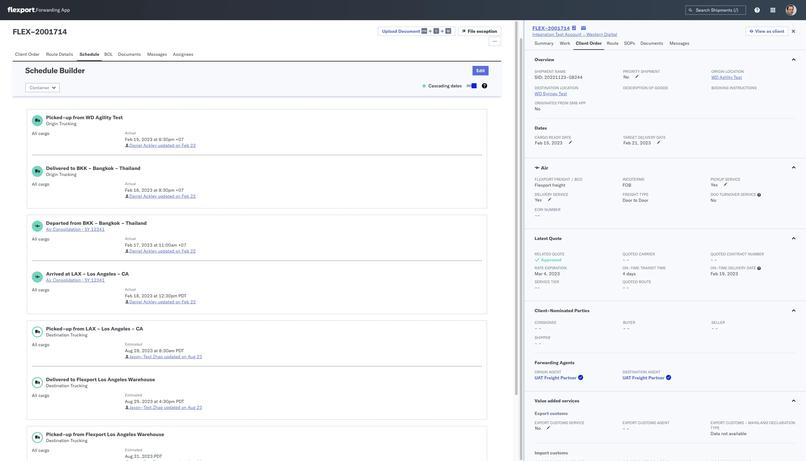 Task type: vqa. For each thing, say whether or not it's contained in the screenshot.
1459871 on the bottom left of page
no



Task type: describe. For each thing, give the bounding box(es) containing it.
flex-
[[533, 25, 548, 31]]

21,
[[632, 140, 639, 146]]

value added services
[[535, 398, 580, 404]]

thailand for departed from bkk - bangkok - thailand
[[126, 220, 147, 226]]

8:30am
[[159, 348, 175, 354]]

on- for on-time transit time 4 days
[[623, 266, 631, 270]]

name
[[555, 69, 566, 74]]

target delivery date
[[623, 135, 666, 140]]

consignee - -
[[535, 320, 557, 331]]

1 horizontal spatial 2001714
[[548, 25, 570, 31]]

angeles inside delivered to flexport los angeles warehouse destination trucking
[[108, 376, 127, 383]]

freight type door to door
[[623, 192, 649, 203]]

2023 down ready
[[552, 140, 563, 146]]

smb
[[570, 101, 578, 105]]

edit button
[[473, 66, 489, 75]]

bkk for to
[[77, 165, 87, 171]]

estimated for angeles
[[125, 447, 142, 452]]

2023 inside estimated aug 31, 2023 pdt
[[142, 453, 153, 459]]

wd inside picked-up from wd agility test origin trucking
[[86, 114, 94, 120]]

added
[[548, 398, 561, 404]]

client order for the left the 'client order' "button"
[[15, 51, 40, 57]]

warehouse inside delivered to flexport los angeles warehouse destination trucking
[[128, 376, 155, 383]]

schedule for schedule builder
[[25, 66, 58, 75]]

0 horizontal spatial messages
[[147, 51, 167, 57]]

trucking inside delivered to flexport los angeles warehouse destination trucking
[[70, 383, 88, 389]]

destination agent
[[623, 370, 661, 374]]

flexport inside delivered to flexport los angeles warehouse destination trucking
[[77, 376, 97, 383]]

5y inside arrived at lax - los angeles - ca air consolidation • 5y 12341
[[85, 277, 90, 283]]

2023 inside quoted contract number - - rate expiration mar 4, 2023
[[549, 271, 560, 277]]

service down services
[[569, 420, 585, 425]]

29,
[[134, 399, 141, 404]]

at for picked-up from wd agility test
[[154, 137, 158, 142]]

2023 inside actual feb 15, 2023 at 6:30pm +07
[[142, 137, 153, 142]]

service tier --
[[535, 279, 559, 290]]

bol
[[104, 51, 113, 57]]

service right turnover
[[741, 192, 756, 197]]

agility inside picked-up from wd agility test origin trucking
[[95, 114, 111, 120]]

file
[[468, 28, 476, 34]]

services
[[562, 398, 580, 404]]

18,
[[134, 293, 140, 299]]

goods
[[655, 85, 668, 90]]

agent inside export customs agent - -
[[657, 420, 670, 425]]

consolidation inside arrived at lax - los angeles - ca air consolidation • 5y 12341
[[53, 277, 81, 283]]

wd for wd agility test
[[712, 74, 719, 80]]

no inside originates from smb app no
[[535, 106, 541, 112]]

flex-2001714
[[533, 25, 570, 31]]

actual for departed from bkk - bangkok - thailand
[[125, 236, 136, 241]]

origin inside delivered to bkk - bangkok - thailand origin trucking
[[46, 172, 58, 177]]

picked- for picked-up from flexport los angeles warehouse
[[46, 431, 66, 437]]

16,
[[134, 187, 140, 193]]

date for feb 15, 2023
[[562, 135, 571, 140]]

ca inside arrived at lax - los angeles - ca air consolidation • 5y 12341
[[122, 271, 129, 277]]

bangkok for from
[[99, 220, 120, 226]]

trucking inside delivered to bkk - bangkok - thailand origin trucking
[[59, 172, 76, 177]]

type inside "export customs - mainland declaration type data not available"
[[711, 425, 720, 430]]

uat freight partner for origin
[[535, 375, 577, 381]]

all for arrived at lax - los angeles - ca
[[32, 287, 37, 293]]

no down doc
[[711, 197, 717, 203]]

updated for departed from bkk - bangkok - thailand
[[158, 248, 174, 254]]

2023 inside the 'estimated aug 29, 2023 at 4:30pm pdt'
[[142, 399, 153, 404]]

all cargo for picked-up from wd agility test
[[32, 131, 49, 136]]

no down priority
[[624, 74, 629, 80]]

air inside departed from bkk - bangkok - thailand air consolidation • 5y 12341
[[46, 226, 52, 232]]

uat freight partner link for origin
[[535, 375, 585, 381]]

route button
[[605, 38, 622, 50]]

partner for origin agent
[[561, 375, 577, 381]]

test inside picked-up from wd agility test origin trucking
[[113, 114, 123, 120]]

picked- for picked-up from lax - los angeles - ca
[[46, 325, 66, 332]]

work button
[[557, 38, 574, 50]]

0 horizontal spatial 2001714
[[35, 27, 67, 36]]

digital
[[604, 32, 617, 37]]

forwarding agents
[[535, 360, 575, 365]]

priority
[[623, 69, 640, 74]]

flexport freight / bco flexport freight
[[535, 177, 583, 188]]

2023 down target delivery date
[[640, 140, 651, 146]]

lax inside arrived at lax - los angeles - ca air consolidation • 5y 12341
[[71, 271, 82, 277]]

schedule for schedule
[[80, 51, 99, 57]]

1 vertical spatial documents
[[118, 51, 141, 57]]

at for picked-up from lax - los angeles - ca
[[154, 348, 158, 354]]

pdt inside estimated aug 31, 2023 pdt
[[154, 453, 162, 459]]

date for feb 21, 2023
[[657, 135, 666, 140]]

all cargo for picked-up from flexport los angeles warehouse
[[32, 447, 49, 453]]

updated for delivered to bkk - bangkok - thailand
[[158, 193, 174, 199]]

1 horizontal spatial messages button
[[667, 38, 693, 50]]

jason- for picked-up from lax - los angeles - ca
[[129, 354, 143, 360]]

jason-test zhao updated on aug 23 for delivered to flexport los angeles warehouse
[[129, 405, 202, 410]]

view
[[756, 28, 766, 34]]

sid:
[[535, 74, 543, 80]]

forwarding app link
[[8, 7, 70, 13]]

2023 down the on-time delivery date
[[727, 271, 738, 277]]

15, inside actual feb 15, 2023 at 6:30pm +07
[[134, 137, 140, 142]]

client-nominated parties button
[[525, 301, 806, 320]]

all for departed from bkk - bangkok - thailand
[[32, 236, 37, 242]]

picked-up from wd agility test origin trucking
[[46, 114, 123, 126]]

flexport. image
[[8, 7, 36, 13]]

wd agility test link
[[712, 74, 742, 80]]

feb inside actual feb 16, 2023 at 8:30pm +07
[[125, 187, 132, 193]]

eori
[[535, 207, 544, 212]]

to inside "freight type door to door"
[[634, 197, 638, 203]]

service up doc turnover service
[[725, 177, 741, 182]]

2023 inside the estimated aug 28, 2023 at 8:30am pdt
[[142, 348, 153, 354]]

daniel ackley updated on feb 22 button for departed from bkk - bangkok - thailand
[[129, 248, 196, 254]]

22 for delivered to bkk - bangkok - thailand
[[190, 193, 196, 199]]

shipper
[[535, 335, 551, 340]]

export for export customs
[[535, 411, 549, 416]]

client
[[773, 28, 785, 34]]

23 for picked-up from lax - los angeles - ca
[[197, 354, 202, 360]]

buyer - -
[[623, 320, 635, 331]]

not
[[721, 431, 728, 436]]

los inside arrived at lax - los angeles - ca air consolidation • 5y 12341
[[87, 271, 95, 277]]

actual feb 17, 2023 at 11:00am +07
[[125, 236, 186, 248]]

order for rightmost the 'client order' "button"
[[590, 40, 602, 46]]

actual feb 18, 2023 at 12:30pm pdt
[[125, 287, 187, 299]]

all for delivered to flexport los angeles warehouse
[[32, 393, 37, 398]]

cascading dates
[[429, 83, 462, 89]]

ca inside picked-up from lax - los angeles - ca destination trucking
[[136, 325, 143, 332]]

ackley for delivered to bkk - bangkok - thailand
[[143, 193, 157, 199]]

dates
[[451, 83, 462, 89]]

mainland
[[749, 420, 769, 425]]

booking
[[712, 85, 729, 90]]

import
[[535, 450, 549, 456]]

export customs agent - -
[[623, 420, 670, 431]]

feb inside actual feb 18, 2023 at 12:30pm pdt
[[125, 293, 132, 299]]

client-
[[535, 308, 550, 313]]

order for the left the 'client order' "button"
[[28, 51, 40, 57]]

daniel ackley updated on feb 22 for departed from bkk - bangkok - thailand
[[129, 248, 196, 254]]

22 for arrived at lax - los angeles - ca
[[190, 299, 196, 305]]

service down flexport freight / bco flexport freight
[[553, 192, 569, 197]]

estimated aug 29, 2023 at 4:30pm pdt
[[125, 393, 184, 404]]

shipment
[[535, 69, 554, 74]]

feb inside actual feb 17, 2023 at 11:00am +07
[[125, 242, 132, 248]]

quoted route - -
[[623, 279, 651, 290]]

sops button
[[622, 38, 638, 50]]

export for export customs service
[[535, 420, 549, 425]]

originates from smb app no
[[535, 101, 586, 112]]

• inside departed from bkk - bangkok - thailand air consolidation • 5y 12341
[[82, 226, 83, 232]]

feb 21, 2023
[[624, 140, 651, 146]]

assignees button
[[170, 49, 197, 61]]

2023 inside actual feb 17, 2023 at 11:00am +07
[[142, 242, 153, 248]]

test inside destination location wd synnex test
[[559, 91, 567, 96]]

ready
[[549, 135, 561, 140]]

cargo ready date
[[535, 135, 571, 140]]

air button
[[525, 158, 806, 177]]

cascading
[[429, 83, 450, 89]]

bangkok for to
[[93, 165, 114, 171]]

incoterms
[[623, 177, 645, 182]]

2023 inside actual feb 16, 2023 at 8:30pm +07
[[142, 187, 153, 193]]

seller
[[712, 320, 725, 325]]

quoted for quoted contract number - - rate expiration mar 4, 2023
[[711, 252, 726, 256]]

on for arrived at lax - los angeles - ca
[[176, 299, 181, 305]]

delivery service
[[535, 192, 569, 197]]

no down export customs
[[535, 425, 541, 431]]

priority shipment
[[623, 69, 660, 74]]

destination inside picked-up from flexport los angeles warehouse destination trucking
[[46, 438, 69, 443]]

0 horizontal spatial messages button
[[145, 49, 170, 61]]

uat for destination
[[623, 375, 631, 381]]

location for wd agility test
[[726, 69, 744, 74]]

upload document
[[382, 28, 420, 34]]

on for picked-up from wd agility test
[[176, 143, 181, 148]]

destination inside picked-up from lax - los angeles - ca destination trucking
[[46, 332, 69, 338]]

trucking inside picked-up from flexport los angeles warehouse destination trucking
[[70, 438, 88, 443]]

on down the estimated aug 28, 2023 at 8:30am pdt in the bottom left of the page
[[182, 354, 187, 360]]

quoted for quoted carrier - -
[[623, 252, 638, 256]]

trucking inside picked-up from wd agility test origin trucking
[[59, 121, 76, 126]]

location for wd synnex test
[[560, 85, 579, 90]]

mar
[[535, 271, 543, 277]]

jason-test zhao updated on aug 23 button for delivered to flexport los angeles warehouse
[[129, 405, 202, 410]]

warehouse inside picked-up from flexport los angeles warehouse destination trucking
[[137, 431, 164, 437]]

daniel ackley updated on feb 22 for arrived at lax - los angeles - ca
[[129, 299, 196, 305]]

agents
[[560, 360, 575, 365]]

origin inside picked-up from wd agility test origin trucking
[[46, 121, 58, 126]]

doc turnover service
[[711, 192, 756, 197]]

view as client button
[[746, 26, 789, 36]]

all for delivered to bkk - bangkok - thailand
[[32, 181, 37, 187]]

from for picked-up from flexport los angeles warehouse
[[73, 431, 84, 437]]

picked-up from lax - los angeles - ca destination trucking
[[46, 325, 143, 338]]

2 horizontal spatial date
[[747, 266, 756, 270]]

from inside originates from smb app no
[[558, 101, 569, 105]]

origin location wd agility test
[[712, 69, 744, 80]]

route
[[639, 279, 651, 284]]

on down the 'estimated aug 29, 2023 at 4:30pm pdt'
[[182, 405, 187, 410]]

consolidation inside departed from bkk - bangkok - thailand air consolidation • 5y 12341
[[53, 226, 81, 232]]

delivery
[[535, 192, 552, 197]]

feb inside actual feb 15, 2023 at 6:30pm +07
[[125, 137, 132, 142]]

0 horizontal spatial client
[[15, 51, 27, 57]]

12341 inside arrived at lax - los angeles - ca air consolidation • 5y 12341
[[91, 277, 105, 283]]

angeles inside picked-up from lax - los angeles - ca destination trucking
[[111, 325, 130, 332]]

description
[[623, 85, 648, 90]]

4:30pm
[[159, 399, 175, 404]]

booking instructions
[[712, 85, 757, 90]]

from inside departed from bkk - bangkok - thailand air consolidation • 5y 12341
[[70, 220, 81, 226]]

28,
[[134, 348, 141, 354]]

value added services button
[[525, 391, 806, 410]]

wd for wd synnex test
[[535, 91, 542, 96]]

related quote
[[535, 252, 565, 256]]

buyer
[[623, 320, 635, 325]]

test inside origin location wd agility test
[[734, 74, 742, 80]]

cargo for arrived at lax - los angeles - ca
[[38, 287, 49, 293]]

1 horizontal spatial delivery
[[729, 266, 746, 270]]

account
[[565, 32, 582, 37]]

2 door from the left
[[639, 197, 649, 203]]

customs for export customs service
[[550, 420, 568, 425]]

at for arrived at lax - los angeles - ca
[[154, 293, 158, 299]]

los inside picked-up from flexport los angeles warehouse destination trucking
[[107, 431, 115, 437]]

4,
[[544, 271, 548, 277]]

origin inside origin location wd agility test
[[712, 69, 725, 74]]

turnover
[[720, 192, 740, 197]]

agility inside origin location wd agility test
[[720, 74, 733, 80]]

freight for origin agent
[[545, 375, 560, 381]]

daniel ackley updated on feb 22 for delivered to bkk - bangkok - thailand
[[129, 193, 196, 199]]

rate
[[535, 266, 544, 270]]

08244
[[569, 74, 583, 80]]



Task type: locate. For each thing, give the bounding box(es) containing it.
1 vertical spatial 12341
[[91, 277, 105, 283]]

1 vertical spatial up
[[66, 325, 72, 332]]

pdt right 8:30am
[[176, 348, 184, 354]]

1 horizontal spatial forwarding
[[535, 360, 559, 365]]

daniel ackley updated on feb 22 down 8:30pm
[[129, 193, 196, 199]]

ackley for departed from bkk - bangkok - thailand
[[143, 248, 157, 254]]

date
[[562, 135, 571, 140], [657, 135, 666, 140], [747, 266, 756, 270]]

delivered to flexport los angeles warehouse destination trucking
[[46, 376, 155, 389]]

ackley
[[143, 143, 157, 148], [143, 193, 157, 199], [143, 248, 157, 254], [143, 299, 157, 305]]

aug for los
[[125, 348, 133, 354]]

delivery up feb 21, 2023
[[638, 135, 656, 140]]

thailand for delivered to bkk - bangkok - thailand
[[119, 165, 141, 171]]

quoted down "days"
[[623, 279, 638, 284]]

2 vertical spatial picked-
[[46, 431, 66, 437]]

2 picked- from the top
[[46, 325, 66, 332]]

from inside picked-up from flexport los angeles warehouse destination trucking
[[73, 431, 84, 437]]

quoted inside the quoted carrier - -
[[623, 252, 638, 256]]

22 for picked-up from wd agility test
[[190, 143, 196, 148]]

0 vertical spatial schedule
[[80, 51, 99, 57]]

cargo for picked-up from wd agility test
[[38, 131, 49, 136]]

warehouse up 29,
[[128, 376, 155, 383]]

daniel ackley updated on feb 22 down 11:00am
[[129, 248, 196, 254]]

2023
[[142, 137, 153, 142], [552, 140, 563, 146], [640, 140, 651, 146], [142, 187, 153, 193], [142, 242, 153, 248], [549, 271, 560, 277], [727, 271, 738, 277], [142, 293, 153, 299], [142, 348, 153, 354], [142, 399, 153, 404], [142, 453, 153, 459]]

schedule left bol
[[80, 51, 99, 57]]

estimated inside estimated aug 31, 2023 pdt
[[125, 447, 142, 452]]

up inside picked-up from lax - los angeles - ca destination trucking
[[66, 325, 72, 332]]

3 daniel ackley updated on feb 22 button from the top
[[129, 248, 196, 254]]

at inside actual feb 16, 2023 at 8:30pm +07
[[154, 187, 158, 193]]

2 up from the top
[[66, 325, 72, 332]]

bangkok inside delivered to bkk - bangkok - thailand origin trucking
[[93, 165, 114, 171]]

1 daniel ackley updated on feb 22 from the top
[[129, 143, 196, 148]]

12341 inside departed from bkk - bangkok - thailand air consolidation • 5y 12341
[[91, 226, 105, 232]]

2 12341 from the top
[[91, 277, 105, 283]]

at for departed from bkk - bangkok - thailand
[[154, 242, 158, 248]]

daniel for departed from bkk - bangkok - thailand
[[129, 248, 142, 254]]

flex-2001714 link
[[533, 25, 570, 31]]

jason-
[[129, 354, 143, 360], [129, 405, 143, 410]]

2 daniel from the top
[[129, 193, 142, 199]]

0 vertical spatial client order
[[576, 40, 602, 46]]

at left 8:30am
[[154, 348, 158, 354]]

customs inside export customs agent - -
[[638, 420, 656, 425]]

12341
[[91, 226, 105, 232], [91, 277, 105, 283]]

route for route
[[607, 40, 619, 46]]

at left 8:30pm
[[154, 187, 158, 193]]

aug
[[125, 348, 133, 354], [188, 354, 196, 360], [125, 399, 133, 404], [188, 405, 196, 410], [125, 453, 133, 459]]

on-time transit time 4 days
[[623, 266, 666, 277]]

0 horizontal spatial client order button
[[13, 49, 44, 61]]

estimated up 31, at bottom left
[[125, 447, 142, 452]]

on down actual feb 16, 2023 at 8:30pm +07
[[176, 193, 181, 199]]

1 horizontal spatial location
[[726, 69, 744, 74]]

sops
[[625, 40, 635, 46]]

2 daniel ackley updated on feb 22 from the top
[[129, 193, 196, 199]]

client
[[576, 40, 589, 46], [15, 51, 27, 57]]

actual feb 15, 2023 at 6:30pm +07
[[125, 131, 184, 142]]

8:30pm
[[159, 187, 175, 193]]

2 delivered from the top
[[46, 376, 69, 383]]

1 door from the left
[[623, 197, 633, 203]]

pdt for delivered to flexport los angeles warehouse
[[176, 399, 184, 404]]

uat for origin
[[535, 375, 543, 381]]

1 all from the top
[[32, 131, 37, 136]]

updated down 12:30pm at left bottom
[[158, 299, 174, 305]]

incoterms fob
[[623, 177, 645, 188]]

5 all cargo from the top
[[32, 342, 49, 348]]

1 vertical spatial jason-
[[129, 405, 143, 410]]

0 horizontal spatial app
[[61, 7, 70, 13]]

2 • from the top
[[82, 277, 83, 283]]

+07 inside actual feb 17, 2023 at 11:00am +07
[[178, 242, 186, 248]]

2 estimated from the top
[[125, 393, 142, 397]]

7 cargo from the top
[[38, 447, 49, 453]]

aug for angeles
[[125, 453, 133, 459]]

upload document button
[[378, 26, 456, 36]]

builder
[[59, 66, 85, 75]]

1 horizontal spatial documents button
[[638, 38, 667, 50]]

2023 right 16,
[[142, 187, 153, 193]]

messages left assignees in the top left of the page
[[147, 51, 167, 57]]

to for picked-up from wd agility test
[[70, 165, 75, 171]]

0 horizontal spatial schedule
[[25, 66, 58, 75]]

all cargo
[[32, 131, 49, 136], [32, 181, 49, 187], [32, 236, 49, 242], [32, 287, 49, 293], [32, 342, 49, 348], [32, 393, 49, 398], [32, 447, 49, 453]]

schedule
[[80, 51, 99, 57], [25, 66, 58, 75]]

freight down fob
[[623, 192, 639, 197]]

actual for picked-up from wd agility test
[[125, 131, 136, 135]]

aug inside the 'estimated aug 29, 2023 at 4:30pm pdt'
[[125, 399, 133, 404]]

daniel ackley updated on feb 22 down 12:30pm at left bottom
[[129, 299, 196, 305]]

0 vertical spatial air consolidation • 5y 12341 link
[[46, 226, 147, 232]]

aug for warehouse
[[125, 399, 133, 404]]

all for picked-up from flexport los angeles warehouse
[[32, 447, 37, 453]]

actual for arrived at lax - los angeles - ca
[[125, 287, 136, 292]]

2 5y from the top
[[85, 277, 90, 283]]

destination location wd synnex test
[[535, 85, 579, 96]]

from
[[558, 101, 569, 105], [73, 114, 84, 120], [70, 220, 81, 226], [73, 325, 84, 332], [73, 431, 84, 437]]

jason- down 29,
[[129, 405, 143, 410]]

0 vertical spatial location
[[726, 69, 744, 74]]

0 vertical spatial ca
[[122, 271, 129, 277]]

0 horizontal spatial time
[[631, 266, 640, 270]]

2 uat from the left
[[623, 375, 631, 381]]

integration test account - western digital
[[533, 32, 617, 37]]

0 horizontal spatial date
[[562, 135, 571, 140]]

from for picked-up from wd agility test
[[73, 114, 84, 120]]

1 horizontal spatial partner
[[649, 375, 665, 381]]

1 cargo from the top
[[38, 131, 49, 136]]

customs for export customs agent - -
[[638, 420, 656, 425]]

2 air consolidation • 5y 12341 link from the top
[[46, 277, 129, 283]]

0 vertical spatial jason-test zhao updated on aug 23
[[129, 354, 202, 360]]

customs for import customs
[[550, 450, 568, 456]]

2 all from the top
[[32, 181, 37, 187]]

2023 right 29,
[[142, 399, 153, 404]]

4 ackley from the top
[[143, 299, 157, 305]]

1 jason-test zhao updated on aug 23 button from the top
[[129, 354, 202, 360]]

at for delivered to flexport los angeles warehouse
[[154, 399, 158, 404]]

pdt for picked-up from lax - los angeles - ca
[[176, 348, 184, 354]]

location inside origin location wd agility test
[[726, 69, 744, 74]]

11:00am
[[159, 242, 177, 248]]

zhao for delivered to flexport los angeles warehouse
[[153, 405, 163, 410]]

schedule up container button
[[25, 66, 58, 75]]

jason-test zhao updated on aug 23 down 8:30am
[[129, 354, 202, 360]]

ackley down actual feb 18, 2023 at 12:30pm pdt
[[143, 299, 157, 305]]

2 consolidation from the top
[[53, 277, 81, 283]]

1 uat freight partner from the left
[[535, 375, 577, 381]]

quoted left contract
[[711, 252, 726, 256]]

at for delivered to bkk - bangkok - thailand
[[154, 187, 158, 193]]

+07 for picked-up from wd agility test
[[176, 137, 184, 142]]

/
[[571, 177, 574, 182]]

1 vertical spatial 5y
[[85, 277, 90, 283]]

all for picked-up from wd agility test
[[32, 131, 37, 136]]

messages button left assignees in the top left of the page
[[145, 49, 170, 61]]

ackley down actual feb 17, 2023 at 11:00am +07
[[143, 248, 157, 254]]

air inside button
[[541, 165, 548, 171]]

0 vertical spatial to
[[70, 165, 75, 171]]

1 horizontal spatial lax
[[86, 325, 96, 332]]

on down 11:00am
[[176, 248, 181, 254]]

actual inside actual feb 16, 2023 at 8:30pm +07
[[125, 181, 136, 186]]

1 consolidation from the top
[[53, 226, 81, 232]]

22 for departed from bkk - bangkok - thailand
[[190, 248, 196, 254]]

2 vertical spatial wd
[[86, 114, 94, 120]]

0 vertical spatial warehouse
[[128, 376, 155, 383]]

time up "days"
[[631, 266, 640, 270]]

1 uat freight partner link from the left
[[535, 375, 585, 381]]

freight down destination agent
[[632, 375, 648, 381]]

daniel ackley updated on feb 22 button down 6:30pm
[[129, 143, 196, 148]]

0 vertical spatial +07
[[176, 137, 184, 142]]

0 horizontal spatial order
[[28, 51, 40, 57]]

1 22 from the top
[[190, 143, 196, 148]]

uat freight partner link for destination
[[623, 375, 673, 381]]

daniel ackley updated on feb 22 button for arrived at lax - los angeles - ca
[[129, 299, 196, 305]]

1 vertical spatial client order
[[15, 51, 40, 57]]

at left 4:30pm
[[154, 399, 158, 404]]

fob
[[623, 182, 632, 188]]

23 for delivered to flexport los angeles warehouse
[[197, 405, 202, 410]]

transit
[[641, 266, 656, 270]]

5y inside departed from bkk - bangkok - thailand air consolidation • 5y 12341
[[85, 226, 90, 232]]

2 uat freight partner link from the left
[[623, 375, 673, 381]]

forwarding up origin agent
[[535, 360, 559, 365]]

customs right import
[[550, 450, 568, 456]]

route details button
[[44, 49, 77, 61]]

2 partner from the left
[[649, 375, 665, 381]]

door down incoterms fob
[[639, 197, 649, 203]]

estimated for warehouse
[[125, 393, 142, 397]]

agent down forwarding agents
[[549, 370, 561, 374]]

quoted for quoted route - -
[[623, 279, 638, 284]]

export customs service
[[535, 420, 585, 425]]

2 vertical spatial estimated
[[125, 447, 142, 452]]

at inside actual feb 17, 2023 at 11:00am +07
[[154, 242, 158, 248]]

3 all cargo from the top
[[32, 236, 49, 242]]

Search Shipments (/) text field
[[686, 5, 746, 15]]

2 all cargo from the top
[[32, 181, 49, 187]]

daniel down 18,
[[129, 299, 142, 305]]

2 daniel ackley updated on feb 22 button from the top
[[129, 193, 196, 199]]

2023 inside actual feb 18, 2023 at 12:30pm pdt
[[142, 293, 153, 299]]

jason-test zhao updated on aug 23 for picked-up from lax - los angeles - ca
[[129, 354, 202, 360]]

1 • from the top
[[82, 226, 83, 232]]

4 all cargo from the top
[[32, 287, 49, 293]]

+07 inside actual feb 16, 2023 at 8:30pm +07
[[176, 187, 184, 193]]

on for delivered to bkk - bangkok - thailand
[[176, 193, 181, 199]]

up inside picked-up from flexport los angeles warehouse destination trucking
[[66, 431, 72, 437]]

0 vertical spatial zhao
[[153, 354, 163, 360]]

0 vertical spatial wd
[[712, 74, 719, 80]]

on down actual feb 15, 2023 at 6:30pm +07
[[176, 143, 181, 148]]

1 horizontal spatial wd
[[535, 91, 542, 96]]

2 vertical spatial up
[[66, 431, 72, 437]]

4 daniel ackley updated on feb 22 from the top
[[129, 299, 196, 305]]

type
[[640, 192, 649, 197], [711, 425, 720, 430]]

1 vertical spatial picked-
[[46, 325, 66, 332]]

5y
[[85, 226, 90, 232], [85, 277, 90, 283]]

1 zhao from the top
[[153, 354, 163, 360]]

updated down 4:30pm
[[164, 405, 180, 410]]

1 vertical spatial agility
[[95, 114, 111, 120]]

4 all from the top
[[32, 287, 37, 293]]

0 horizontal spatial partner
[[561, 375, 577, 381]]

1 horizontal spatial client order
[[576, 40, 602, 46]]

1 horizontal spatial type
[[711, 425, 720, 430]]

updated down 8:30am
[[164, 354, 180, 360]]

1 uat from the left
[[535, 375, 543, 381]]

0 vertical spatial delivered
[[46, 165, 69, 171]]

agent down value added services button
[[657, 420, 670, 425]]

2 22 from the top
[[190, 193, 196, 199]]

to
[[70, 165, 75, 171], [634, 197, 638, 203], [70, 376, 75, 383]]

3 actual from the top
[[125, 236, 136, 241]]

no down originates
[[535, 106, 541, 112]]

number
[[545, 207, 561, 212]]

1 actual from the top
[[125, 131, 136, 135]]

0 horizontal spatial delivery
[[638, 135, 656, 140]]

2 on- from the left
[[711, 266, 719, 270]]

1 horizontal spatial time
[[657, 266, 666, 270]]

0 horizontal spatial client order
[[15, 51, 40, 57]]

1 horizontal spatial ca
[[136, 325, 143, 332]]

route down digital
[[607, 40, 619, 46]]

at inside the estimated aug 28, 2023 at 8:30am pdt
[[154, 348, 158, 354]]

1 horizontal spatial 15,
[[544, 140, 551, 146]]

feb
[[125, 137, 132, 142], [535, 140, 543, 146], [624, 140, 631, 146], [182, 143, 189, 148], [125, 187, 132, 193], [182, 193, 189, 199], [125, 242, 132, 248], [182, 248, 189, 254], [711, 271, 718, 277], [125, 293, 132, 299], [182, 299, 189, 305]]

delivered inside delivered to flexport los angeles warehouse destination trucking
[[46, 376, 69, 383]]

1 time from the left
[[631, 266, 640, 270]]

ca
[[122, 271, 129, 277], [136, 325, 143, 332]]

synnex
[[543, 91, 558, 96]]

flexport
[[535, 177, 554, 182], [535, 182, 551, 188], [77, 376, 97, 383], [86, 431, 106, 437]]

uat down origin agent
[[535, 375, 543, 381]]

on- up 4 at right bottom
[[623, 266, 631, 270]]

type inside "freight type door to door"
[[640, 192, 649, 197]]

yes down pickup
[[711, 182, 718, 188]]

updated for picked-up from wd agility test
[[158, 143, 174, 148]]

+07 right 8:30pm
[[176, 187, 184, 193]]

1 horizontal spatial uat
[[623, 375, 631, 381]]

daniel ackley updated on feb 22 button down 12:30pm at left bottom
[[129, 299, 196, 305]]

route inside button
[[607, 40, 619, 46]]

3 all from the top
[[32, 236, 37, 242]]

6 cargo from the top
[[38, 393, 49, 398]]

3 up from the top
[[66, 431, 72, 437]]

0 vertical spatial up
[[66, 114, 72, 120]]

daniel for delivered to bkk - bangkok - thailand
[[129, 193, 142, 199]]

daniel down actual feb 15, 2023 at 6:30pm +07
[[129, 143, 142, 148]]

feb 15, 2023
[[535, 140, 563, 146]]

0 vertical spatial 23
[[197, 354, 202, 360]]

documents up overview button
[[641, 40, 664, 46]]

0 vertical spatial 5y
[[85, 226, 90, 232]]

2 cargo from the top
[[38, 181, 49, 187]]

up for lax
[[66, 325, 72, 332]]

customs for export customs
[[550, 411, 568, 416]]

7 all from the top
[[32, 447, 37, 453]]

warehouse up estimated aug 31, 2023 pdt
[[137, 431, 164, 437]]

0 horizontal spatial documents
[[118, 51, 141, 57]]

uat freight partner down destination agent
[[623, 375, 665, 381]]

thailand up 17,
[[126, 220, 147, 226]]

3 daniel ackley updated on feb 22 from the top
[[129, 248, 196, 254]]

customs inside "export customs - mainland declaration type data not available"
[[726, 420, 744, 425]]

+07 for delivered to bkk - bangkok - thailand
[[176, 187, 184, 193]]

4 22 from the top
[[190, 299, 196, 305]]

customs up the export customs service
[[550, 411, 568, 416]]

1 horizontal spatial messages
[[670, 40, 690, 46]]

air inside arrived at lax - los angeles - ca air consolidation • 5y 12341
[[46, 277, 52, 283]]

1 vertical spatial forwarding
[[535, 360, 559, 365]]

summary
[[535, 40, 554, 46]]

updated for arrived at lax - los angeles - ca
[[158, 299, 174, 305]]

instructions
[[730, 85, 757, 90]]

1 horizontal spatial uat freight partner
[[623, 375, 665, 381]]

angeles inside arrived at lax - los angeles - ca air consolidation • 5y 12341
[[97, 271, 116, 277]]

daniel ackley updated on feb 22 button down 8:30pm
[[129, 193, 196, 199]]

+07 right 11:00am
[[178, 242, 186, 248]]

3 time from the left
[[719, 266, 728, 270]]

time for on-time transit time 4 days
[[631, 266, 640, 270]]

file exception button
[[458, 26, 501, 36], [458, 26, 501, 36]]

at inside actual feb 18, 2023 at 12:30pm pdt
[[154, 293, 158, 299]]

1 vertical spatial thailand
[[126, 220, 147, 226]]

0 vertical spatial jason-test zhao updated on aug 23 button
[[129, 354, 202, 360]]

updated down 11:00am
[[158, 248, 174, 254]]

0 vertical spatial bkk
[[77, 165, 87, 171]]

wd inside origin location wd agility test
[[712, 74, 719, 80]]

freight
[[555, 177, 570, 182], [553, 182, 566, 188]]

dates
[[535, 125, 547, 131]]

1 vertical spatial air
[[46, 226, 52, 232]]

related
[[535, 252, 551, 256]]

overview
[[535, 57, 554, 62]]

daniel for arrived at lax - los angeles - ca
[[129, 299, 142, 305]]

picked- inside picked-up from wd agility test origin trucking
[[46, 114, 66, 120]]

1 estimated from the top
[[125, 342, 142, 347]]

0 vertical spatial thailand
[[119, 165, 141, 171]]

los inside picked-up from lax - los angeles - ca destination trucking
[[101, 325, 110, 332]]

1 on- from the left
[[623, 266, 631, 270]]

1 vertical spatial messages
[[147, 51, 167, 57]]

1 vertical spatial freight
[[553, 182, 566, 188]]

client order for rightmost the 'client order' "button"
[[576, 40, 602, 46]]

1 vertical spatial order
[[28, 51, 40, 57]]

0 horizontal spatial forwarding
[[36, 7, 60, 13]]

date right ready
[[562, 135, 571, 140]]

all cargo for picked-up from lax - los angeles - ca
[[32, 342, 49, 348]]

freight inside "freight type door to door"
[[623, 192, 639, 197]]

available
[[729, 431, 747, 436]]

pdt inside actual feb 18, 2023 at 12:30pm pdt
[[178, 293, 187, 299]]

23
[[197, 354, 202, 360], [197, 405, 202, 410]]

zhao
[[153, 354, 163, 360], [153, 405, 163, 410]]

1 delivered from the top
[[46, 165, 69, 171]]

data
[[711, 431, 720, 436]]

bkk for from
[[83, 220, 93, 226]]

3 picked- from the top
[[46, 431, 66, 437]]

details
[[59, 51, 73, 57]]

location inside destination location wd synnex test
[[560, 85, 579, 90]]

ackley down actual feb 16, 2023 at 8:30pm +07
[[143, 193, 157, 199]]

import customs
[[535, 450, 568, 456]]

zhao for picked-up from lax - los angeles - ca
[[153, 354, 163, 360]]

door
[[623, 197, 633, 203], [639, 197, 649, 203]]

1 horizontal spatial client order button
[[574, 38, 605, 50]]

destination inside delivered to flexport los angeles warehouse destination trucking
[[46, 383, 69, 389]]

pickup service
[[711, 177, 741, 182]]

at right arrived
[[65, 271, 70, 277]]

actual inside actual feb 15, 2023 at 6:30pm +07
[[125, 131, 136, 135]]

delivered for delivered to bkk - bangkok - thailand
[[46, 165, 69, 171]]

at inside arrived at lax - los angeles - ca air consolidation • 5y 12341
[[65, 271, 70, 277]]

0 horizontal spatial uat freight partner
[[535, 375, 577, 381]]

los
[[87, 271, 95, 277], [101, 325, 110, 332], [98, 376, 106, 383], [107, 431, 115, 437]]

19,
[[719, 271, 726, 277]]

from for picked-up from lax - los angeles - ca
[[73, 325, 84, 332]]

on- inside on-time transit time 4 days
[[623, 266, 631, 270]]

7 all cargo from the top
[[32, 447, 49, 453]]

jason-test zhao updated on aug 23 down 4:30pm
[[129, 405, 202, 410]]

2 ackley from the top
[[143, 193, 157, 199]]

zhao down the 'estimated aug 29, 2023 at 4:30pm pdt'
[[153, 405, 163, 410]]

0 horizontal spatial ca
[[122, 271, 129, 277]]

1 vertical spatial ca
[[136, 325, 143, 332]]

1 horizontal spatial uat freight partner link
[[623, 375, 673, 381]]

3 22 from the top
[[190, 248, 196, 254]]

0 horizontal spatial wd
[[86, 114, 94, 120]]

destination inside destination location wd synnex test
[[535, 85, 559, 90]]

2 zhao from the top
[[153, 405, 163, 410]]

cargo for departed from bkk - bangkok - thailand
[[38, 236, 49, 242]]

1 horizontal spatial on-
[[711, 266, 719, 270]]

None checkbox
[[467, 85, 476, 87]]

client down integration test account - western digital link
[[576, 40, 589, 46]]

1 horizontal spatial date
[[657, 135, 666, 140]]

1 vertical spatial to
[[634, 197, 638, 203]]

2 horizontal spatial time
[[719, 266, 728, 270]]

ackley for picked-up from wd agility test
[[143, 143, 157, 148]]

2001714 down forwarding app
[[35, 27, 67, 36]]

0 horizontal spatial documents button
[[116, 49, 145, 61]]

2 jason- from the top
[[129, 405, 143, 410]]

pdt right 4:30pm
[[176, 399, 184, 404]]

0 vertical spatial client
[[576, 40, 589, 46]]

0 vertical spatial freight
[[555, 177, 570, 182]]

17,
[[134, 242, 140, 248]]

pdt right 12:30pm at left bottom
[[178, 293, 187, 299]]

1 horizontal spatial door
[[639, 197, 649, 203]]

export inside export customs agent - -
[[623, 420, 637, 425]]

yes for delivery
[[535, 197, 542, 203]]

6 all cargo from the top
[[32, 393, 49, 398]]

3 estimated from the top
[[125, 447, 142, 452]]

at left 12:30pm at left bottom
[[154, 293, 158, 299]]

0 vertical spatial 12341
[[91, 226, 105, 232]]

estimated inside the estimated aug 28, 2023 at 8:30am pdt
[[125, 342, 142, 347]]

pdt inside the estimated aug 28, 2023 at 8:30am pdt
[[176, 348, 184, 354]]

partner down agents at the right of the page
[[561, 375, 577, 381]]

+07 right 6:30pm
[[176, 137, 184, 142]]

1 vertical spatial warehouse
[[137, 431, 164, 437]]

1 partner from the left
[[561, 375, 577, 381]]

0 horizontal spatial type
[[640, 192, 649, 197]]

0 vertical spatial messages
[[670, 40, 690, 46]]

thailand inside departed from bkk - bangkok - thailand air consolidation • 5y 12341
[[126, 220, 147, 226]]

latest quote
[[535, 236, 562, 241]]

• inside arrived at lax - los angeles - ca air consolidation • 5y 12341
[[82, 277, 83, 283]]

2 time from the left
[[657, 266, 666, 270]]

2 vertical spatial +07
[[178, 242, 186, 248]]

departed
[[46, 220, 69, 226]]

date down number
[[747, 266, 756, 270]]

messages button up overview button
[[667, 38, 693, 50]]

uat freight partner link down destination agent
[[623, 375, 673, 381]]

5 cargo from the top
[[38, 342, 49, 348]]

3 ackley from the top
[[143, 248, 157, 254]]

picked-up from flexport los angeles warehouse destination trucking
[[46, 431, 164, 443]]

delivered for delivered to flexport los angeles warehouse
[[46, 376, 69, 383]]

- inside "export customs - mainland declaration type data not available"
[[745, 420, 748, 425]]

jason- for delivered to flexport los angeles warehouse
[[129, 405, 143, 410]]

from inside picked-up from lax - los angeles - ca destination trucking
[[73, 325, 84, 332]]

0 vertical spatial app
[[61, 7, 70, 13]]

time right transit
[[657, 266, 666, 270]]

upload
[[382, 28, 397, 34]]

route for route details
[[46, 51, 58, 57]]

type down incoterms fob
[[640, 192, 649, 197]]

arrived
[[46, 271, 64, 277]]

1 vertical spatial 23
[[197, 405, 202, 410]]

app inside originates from smb app no
[[579, 101, 586, 105]]

estimated aug 28, 2023 at 8:30am pdt
[[125, 342, 184, 354]]

0 vertical spatial agility
[[720, 74, 733, 80]]

up for wd
[[66, 114, 72, 120]]

aug inside the estimated aug 28, 2023 at 8:30am pdt
[[125, 348, 133, 354]]

delivered to bkk - bangkok - thailand origin trucking
[[46, 165, 141, 177]]

-
[[31, 27, 35, 36], [583, 32, 586, 37], [88, 165, 92, 171], [115, 165, 118, 171], [535, 213, 538, 218], [538, 213, 540, 218], [95, 220, 98, 226], [121, 220, 124, 226], [623, 257, 626, 263], [627, 257, 629, 263], [711, 257, 714, 263], [715, 257, 717, 263], [83, 271, 86, 277], [117, 271, 120, 277], [535, 285, 538, 290], [538, 285, 540, 290], [623, 285, 626, 290], [627, 285, 629, 290], [97, 325, 100, 332], [132, 325, 135, 332], [535, 325, 538, 331], [539, 325, 541, 331], [623, 325, 626, 331], [627, 325, 630, 331], [712, 325, 714, 331], [716, 325, 718, 331], [535, 341, 538, 346], [539, 341, 541, 346], [745, 420, 748, 425], [623, 426, 626, 431], [627, 426, 629, 431]]

partner down destination agent
[[649, 375, 665, 381]]

3 daniel from the top
[[129, 248, 142, 254]]

2 uat freight partner from the left
[[623, 375, 665, 381]]

documents button right bol
[[116, 49, 145, 61]]

assignees
[[173, 51, 193, 57]]

lax inside picked-up from lax - los angeles - ca destination trucking
[[86, 325, 96, 332]]

container
[[30, 85, 49, 91]]

from inside picked-up from wd agility test origin trucking
[[73, 114, 84, 120]]

updated down 8:30pm
[[158, 193, 174, 199]]

route
[[607, 40, 619, 46], [46, 51, 58, 57]]

at left 11:00am
[[154, 242, 158, 248]]

+07 inside actual feb 15, 2023 at 6:30pm +07
[[176, 137, 184, 142]]

location up wd agility test link
[[726, 69, 744, 74]]

wd inside destination location wd synnex test
[[535, 91, 542, 96]]

1 horizontal spatial documents
[[641, 40, 664, 46]]

air down arrived
[[46, 277, 52, 283]]

to inside delivered to flexport los angeles warehouse destination trucking
[[70, 376, 75, 383]]

order down western
[[590, 40, 602, 46]]

all cargo for delivered to flexport los angeles warehouse
[[32, 393, 49, 398]]

1 air consolidation • 5y 12341 link from the top
[[46, 226, 147, 232]]

quote
[[549, 236, 562, 241]]

delivered inside delivered to bkk - bangkok - thailand origin trucking
[[46, 165, 69, 171]]

freight for destination agent
[[632, 375, 648, 381]]

customs down export customs
[[550, 420, 568, 425]]

freight
[[623, 192, 639, 197], [545, 375, 560, 381], [632, 375, 648, 381]]

picked- for picked-up from wd agility test
[[46, 114, 66, 120]]

doc
[[711, 192, 719, 197]]

time up 19,
[[719, 266, 728, 270]]

on- for on-time delivery date
[[711, 266, 719, 270]]

client down flex
[[15, 51, 27, 57]]

export for export customs - mainland declaration type data not available
[[711, 420, 725, 425]]

freight down origin agent
[[545, 375, 560, 381]]

1 horizontal spatial route
[[607, 40, 619, 46]]

2 jason-test zhao updated on aug 23 from the top
[[129, 405, 202, 410]]

4 actual from the top
[[125, 287, 136, 292]]

angeles inside picked-up from flexport los angeles warehouse destination trucking
[[117, 431, 136, 437]]

bkk inside delivered to bkk - bangkok - thailand origin trucking
[[77, 165, 87, 171]]

1 vertical spatial wd
[[535, 91, 542, 96]]

schedule builder
[[25, 66, 85, 75]]

export for export customs agent - -
[[623, 420, 637, 425]]

partner for destination agent
[[649, 375, 665, 381]]

ackley for arrived at lax - los angeles - ca
[[143, 299, 157, 305]]

flexport inside picked-up from flexport los angeles warehouse destination trucking
[[86, 431, 106, 437]]

to for picked-up from lax - los angeles - ca
[[70, 376, 75, 383]]

1 vertical spatial app
[[579, 101, 586, 105]]

actual feb 16, 2023 at 8:30pm +07
[[125, 181, 184, 193]]

actual inside actual feb 17, 2023 at 11:00am +07
[[125, 236, 136, 241]]

integration
[[533, 32, 554, 37]]

at left 6:30pm
[[154, 137, 158, 142]]

uat freight partner link down origin agent
[[535, 375, 585, 381]]

quoted inside quoted contract number - - rate expiration mar 4, 2023
[[711, 252, 726, 256]]

daniel ackley updated on feb 22 button for picked-up from wd agility test
[[129, 143, 196, 148]]

pdt
[[178, 293, 187, 299], [176, 348, 184, 354], [176, 399, 184, 404], [154, 453, 162, 459]]

1 picked- from the top
[[46, 114, 66, 120]]

0 vertical spatial route
[[607, 40, 619, 46]]

document
[[398, 28, 420, 34]]

thailand inside delivered to bkk - bangkok - thailand origin trucking
[[119, 165, 141, 171]]

daniel down 17,
[[129, 248, 142, 254]]

2 actual from the top
[[125, 181, 136, 186]]

daniel ackley updated on feb 22 for picked-up from wd agility test
[[129, 143, 196, 148]]

1 jason-test zhao updated on aug 23 from the top
[[129, 354, 202, 360]]

number
[[748, 252, 764, 256]]

cargo for picked-up from flexport los angeles warehouse
[[38, 447, 49, 453]]

flex
[[13, 27, 31, 36]]

time
[[631, 266, 640, 270], [657, 266, 666, 270], [719, 266, 728, 270]]

at inside actual feb 15, 2023 at 6:30pm +07
[[154, 137, 158, 142]]

0 vertical spatial order
[[590, 40, 602, 46]]

1 vertical spatial •
[[82, 277, 83, 283]]

export customs - mainland declaration type data not available
[[711, 420, 796, 436]]

trucking inside picked-up from lax - los angeles - ca destination trucking
[[70, 332, 88, 338]]

1 ackley from the top
[[143, 143, 157, 148]]

3 cargo from the top
[[38, 236, 49, 242]]

messages
[[670, 40, 690, 46], [147, 51, 167, 57]]

0 vertical spatial •
[[82, 226, 83, 232]]

quoted left carrier
[[623, 252, 638, 256]]

originates
[[535, 101, 557, 105]]

consolidation down arrived
[[53, 277, 81, 283]]

6 all from the top
[[32, 393, 37, 398]]

jason-test zhao updated on aug 23
[[129, 354, 202, 360], [129, 405, 202, 410]]

on- up feb 19, 2023
[[711, 266, 719, 270]]

1 vertical spatial estimated
[[125, 393, 142, 397]]

to inside delivered to bkk - bangkok - thailand origin trucking
[[70, 165, 75, 171]]

1 5y from the top
[[85, 226, 90, 232]]

freight up delivery service
[[553, 182, 566, 188]]

description of goods
[[623, 85, 668, 90]]

2 23 from the top
[[197, 405, 202, 410]]

2 jason-test zhao updated on aug 23 button from the top
[[129, 405, 202, 410]]

0 horizontal spatial agility
[[95, 114, 111, 120]]

arrived at lax - los angeles - ca air consolidation • 5y 12341
[[46, 271, 129, 283]]

los inside delivered to flexport los angeles warehouse destination trucking
[[98, 376, 106, 383]]

picked- inside picked-up from flexport los angeles warehouse destination trucking
[[46, 431, 66, 437]]

1 vertical spatial location
[[560, 85, 579, 90]]

route left details
[[46, 51, 58, 57]]

estimated aug 31, 2023 pdt
[[125, 447, 162, 459]]

customs down value added services button
[[638, 420, 656, 425]]

bkk inside departed from bkk - bangkok - thailand air consolidation • 5y 12341
[[83, 220, 93, 226]]

1 daniel ackley updated on feb 22 button from the top
[[129, 143, 196, 148]]

aug inside estimated aug 31, 2023 pdt
[[125, 453, 133, 459]]

5 all from the top
[[32, 342, 37, 348]]

1 daniel from the top
[[129, 143, 142, 148]]

1 horizontal spatial app
[[579, 101, 586, 105]]

1 vertical spatial type
[[711, 425, 720, 430]]

1 all cargo from the top
[[32, 131, 49, 136]]

4 daniel from the top
[[129, 299, 142, 305]]

0 vertical spatial documents
[[641, 40, 664, 46]]

pdt for arrived at lax - los angeles - ca
[[178, 293, 187, 299]]

agent for destination agent
[[648, 370, 661, 374]]

location down 08244
[[560, 85, 579, 90]]

1 12341 from the top
[[91, 226, 105, 232]]

1 up from the top
[[66, 114, 72, 120]]

0 horizontal spatial uat freight partner link
[[535, 375, 585, 381]]

4 daniel ackley updated on feb 22 button from the top
[[129, 299, 196, 305]]

1 jason- from the top
[[129, 354, 143, 360]]

jason-test zhao updated on aug 23 button for picked-up from lax - los angeles - ca
[[129, 354, 202, 360]]

1 23 from the top
[[197, 354, 202, 360]]

messages up overview button
[[670, 40, 690, 46]]

air up flexport freight / bco flexport freight
[[541, 165, 548, 171]]

customs for export customs - mainland declaration type data not available
[[726, 420, 744, 425]]

4 cargo from the top
[[38, 287, 49, 293]]

forwarding for forwarding app
[[36, 7, 60, 13]]

pdt inside the 'estimated aug 29, 2023 at 4:30pm pdt'
[[176, 399, 184, 404]]

on
[[176, 143, 181, 148], [176, 193, 181, 199], [176, 248, 181, 254], [176, 299, 181, 305], [182, 354, 187, 360], [182, 405, 187, 410]]

actual for delivered to bkk - bangkok - thailand
[[125, 181, 136, 186]]

freight left / at the right top of the page
[[555, 177, 570, 182]]

shipment
[[641, 69, 660, 74]]



